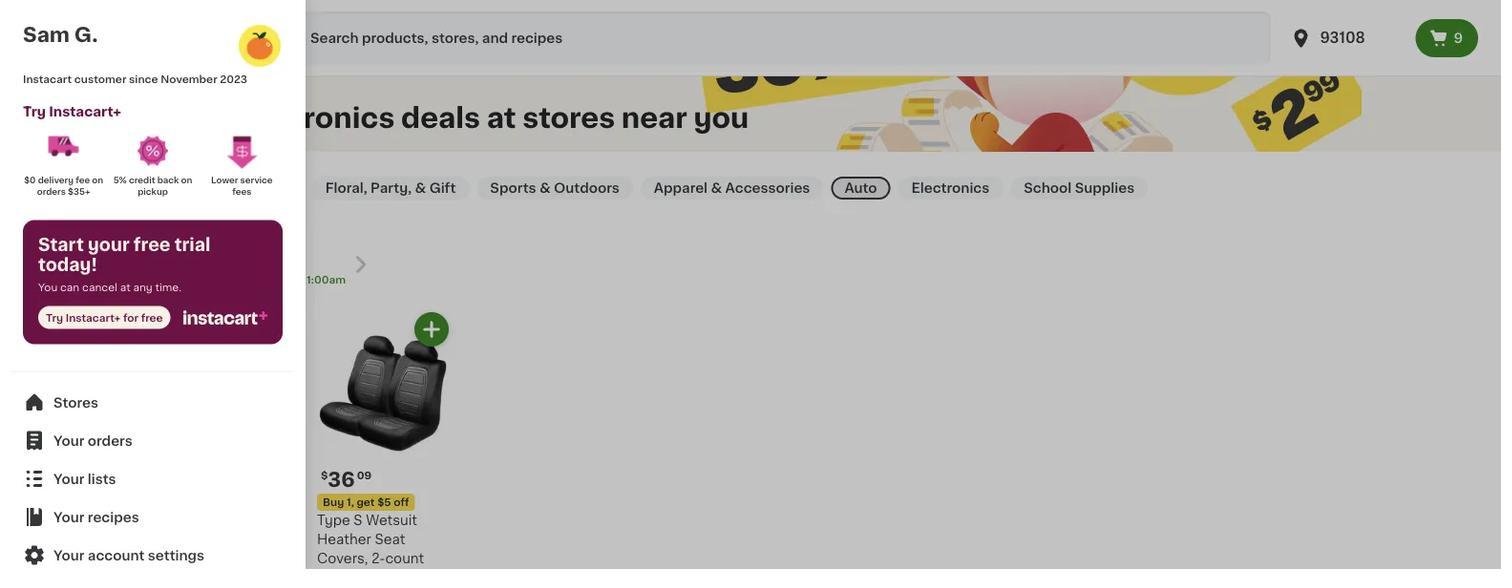 Task type: vqa. For each thing, say whether or not it's contained in the screenshot.
'Glade'
no



Task type: locate. For each thing, give the bounding box(es) containing it.
1 horizontal spatial add image
[[420, 318, 444, 341]]

try for try instacart+
[[23, 105, 46, 118]]

add image for product group containing 36
[[420, 318, 444, 341]]

on
[[92, 176, 103, 184], [181, 176, 192, 184]]

instacart+
[[49, 105, 121, 118], [66, 312, 121, 323]]

your down your recipes
[[54, 549, 85, 562]]

instacart+ down the cancel
[[66, 312, 121, 323]]

5% credit back on pickup
[[113, 176, 194, 196]]

at
[[487, 104, 516, 131], [120, 282, 131, 292]]

orders up lists at the left bottom
[[88, 434, 133, 448]]

cat cube lithium 4-in-1 portable jump starter link
[[170, 328, 302, 569]]

electronics
[[229, 104, 395, 131]]

service
[[240, 176, 273, 184]]

instacart+ down customer
[[49, 105, 121, 118]]

floral, party, & gift
[[326, 182, 456, 195]]

by
[[286, 275, 300, 285]]

1 vertical spatial try
[[46, 312, 63, 323]]

1 vertical spatial orders
[[88, 434, 133, 448]]

product group
[[170, 312, 302, 569], [317, 312, 449, 569]]

delivery
[[238, 275, 283, 285]]

all link
[[174, 177, 218, 200]]

sam g. image
[[237, 23, 283, 69]]

$0 delivery fee on orders $35+
[[24, 176, 105, 196]]

on inside $0 delivery fee on orders $35+
[[92, 176, 103, 184]]

3 & from the left
[[711, 182, 722, 195]]

on for fee
[[92, 176, 103, 184]]

on right fee
[[92, 176, 103, 184]]

& left gift
[[415, 182, 426, 195]]

1 horizontal spatial try
[[46, 312, 63, 323]]

1 vertical spatial instacart+
[[66, 312, 121, 323]]

sports & outdoors
[[490, 182, 620, 195]]

instacart customer since november 2023
[[23, 74, 247, 84]]

your lists
[[54, 472, 116, 486]]

fees
[[232, 187, 252, 196]]

2 product group from the left
[[317, 312, 449, 569]]

on right back
[[181, 176, 192, 184]]

1 horizontal spatial &
[[540, 182, 551, 195]]

& right "apparel"
[[711, 182, 722, 195]]

0 horizontal spatial orders
[[37, 187, 66, 196]]

try down you
[[46, 312, 63, 323]]

your left lists at the left bottom
[[54, 472, 85, 486]]

settings
[[148, 549, 204, 562]]

0 horizontal spatial &
[[415, 182, 426, 195]]

school
[[1024, 182, 1072, 195]]

your down your lists
[[54, 511, 85, 524]]

apparel
[[654, 182, 708, 195]]

your for your recipes
[[54, 511, 85, 524]]

1 on from the left
[[92, 176, 103, 184]]

instacart+ for try instacart+
[[49, 105, 121, 118]]

2 your from the top
[[54, 472, 85, 486]]

count
[[385, 552, 424, 566]]

jump
[[170, 552, 208, 566]]

0 horizontal spatial product group
[[170, 312, 302, 569]]

your
[[54, 434, 85, 448], [54, 472, 85, 486], [54, 511, 85, 524], [54, 549, 85, 562]]

your for your lists
[[54, 472, 85, 486]]

your orders
[[54, 434, 133, 448]]

2 on from the left
[[181, 176, 192, 184]]

supplies
[[1075, 182, 1135, 195]]

since
[[129, 74, 158, 84]]

sam
[[23, 24, 70, 44]]

your inside your lists link
[[54, 472, 85, 486]]

party,
[[371, 182, 412, 195]]

sports
[[490, 182, 537, 195]]

at left any
[[120, 282, 131, 292]]

get
[[357, 497, 375, 508]]

2 add image from the left
[[420, 318, 444, 341]]

heather
[[317, 533, 372, 546]]

3 your from the top
[[54, 511, 85, 524]]

0 vertical spatial instacart+
[[49, 105, 121, 118]]

& for sports & outdoors
[[540, 182, 551, 195]]

orders inside $0 delivery fee on orders $35+
[[37, 187, 66, 196]]

0 horizontal spatial at
[[120, 282, 131, 292]]

0 horizontal spatial add image
[[273, 318, 297, 341]]

11:00am
[[302, 275, 346, 285]]

your account settings link
[[11, 536, 294, 569]]

buy
[[323, 497, 344, 508]]

try instacart+ for free
[[46, 312, 163, 323]]

your inside your orders link
[[54, 434, 85, 448]]

lists
[[88, 472, 116, 486]]

type s wetsuit heather seat covers, 2-count
[[317, 514, 424, 566]]

0 vertical spatial try
[[23, 105, 46, 118]]

car electronics deals at stores near you
[[170, 104, 749, 131]]

1 horizontal spatial at
[[487, 104, 516, 131]]

try instacart+
[[23, 105, 121, 118]]

auto link
[[832, 177, 891, 200]]

account
[[88, 549, 145, 562]]

your orders link
[[11, 422, 294, 460]]

$5
[[378, 497, 391, 508]]

seat
[[375, 533, 405, 546]]

stores link
[[11, 384, 294, 422]]

4 your from the top
[[54, 549, 85, 562]]

orders down "delivery"
[[37, 187, 66, 196]]

alcohol
[[239, 182, 291, 195]]

orders
[[37, 187, 66, 196], [88, 434, 133, 448]]

free
[[134, 237, 171, 254], [141, 312, 163, 323]]

your inside "your account settings" link
[[54, 549, 85, 562]]

1 add image from the left
[[273, 318, 297, 341]]

&
[[415, 182, 426, 195], [540, 182, 551, 195], [711, 182, 722, 195]]

5%
[[113, 176, 127, 184]]

2 horizontal spatial &
[[711, 182, 722, 195]]

36
[[328, 469, 355, 490]]

1 & from the left
[[415, 182, 426, 195]]

product group containing 36
[[317, 312, 449, 569]]

try down instacart
[[23, 105, 46, 118]]

1 your from the top
[[54, 434, 85, 448]]

your down stores
[[54, 434, 85, 448]]

1 horizontal spatial on
[[181, 176, 192, 184]]

2-
[[372, 552, 385, 566]]

try
[[23, 105, 46, 118], [46, 312, 63, 323]]

1 horizontal spatial orders
[[88, 434, 133, 448]]

your inside your recipes 'link'
[[54, 511, 85, 524]]

& inside apparel & accessories link
[[711, 182, 722, 195]]

electronics link
[[899, 177, 1003, 200]]

0 horizontal spatial try
[[23, 105, 46, 118]]

& inside sports & outdoors "link"
[[540, 182, 551, 195]]

free left "trial"
[[134, 237, 171, 254]]

& inside floral, party, & gift link
[[415, 182, 426, 195]]

accessories
[[726, 182, 811, 195]]

add image
[[273, 318, 297, 341], [420, 318, 444, 341]]

& right sports
[[540, 182, 551, 195]]

your for your account settings
[[54, 549, 85, 562]]

0 vertical spatial free
[[134, 237, 171, 254]]

instacart plus image
[[183, 311, 268, 325]]

1 product group from the left
[[170, 312, 302, 569]]

your
[[88, 237, 130, 254]]

2 & from the left
[[540, 182, 551, 195]]

gift
[[430, 182, 456, 195]]

on inside 5% credit back on pickup
[[181, 176, 192, 184]]

0 vertical spatial orders
[[37, 187, 66, 196]]

1
[[203, 533, 208, 546]]

at right deals
[[487, 104, 516, 131]]

for
[[123, 312, 138, 323]]

1 vertical spatial at
[[120, 282, 131, 292]]

& for apparel & accessories
[[711, 182, 722, 195]]

at inside start your free trial today! you can cancel at any time.
[[120, 282, 131, 292]]

1 horizontal spatial product group
[[317, 312, 449, 569]]

free right for
[[141, 312, 163, 323]]

0 horizontal spatial on
[[92, 176, 103, 184]]



Task type: describe. For each thing, give the bounding box(es) containing it.
school supplies link
[[1011, 177, 1149, 200]]

instacart logo image
[[65, 27, 180, 50]]

your recipes link
[[11, 498, 294, 536]]

stores
[[54, 396, 98, 409]]

electronics
[[912, 182, 990, 195]]

product group containing cat cube lithium 4-in-1 portable jump starter
[[170, 312, 302, 569]]

free inside start your free trial today! you can cancel at any time.
[[134, 237, 171, 254]]

starter
[[212, 552, 258, 566]]

apparel & accessories link
[[641, 177, 824, 200]]

add image for product group containing cat cube lithium 4-in-1 portable jump starter
[[273, 318, 297, 341]]

sam g.
[[23, 24, 98, 44]]

near
[[622, 104, 688, 131]]

on for back
[[181, 176, 192, 184]]

you
[[694, 104, 749, 131]]

you
[[38, 282, 58, 292]]

car
[[170, 104, 223, 131]]

your lists link
[[11, 460, 294, 498]]

your for your orders
[[54, 434, 85, 448]]

$35+
[[68, 187, 90, 196]]

time.
[[155, 282, 182, 292]]

$ 36 09
[[321, 469, 372, 490]]

can
[[60, 282, 80, 292]]

customer
[[74, 74, 126, 84]]

start
[[38, 237, 84, 254]]

any
[[133, 282, 153, 292]]

$0
[[24, 176, 36, 184]]

1,
[[347, 497, 354, 508]]

school supplies
[[1024, 182, 1135, 195]]

1 vertical spatial free
[[141, 312, 163, 323]]

type
[[317, 514, 350, 527]]

start your free trial today! you can cancel at any time.
[[38, 237, 211, 292]]

4-
[[170, 533, 185, 546]]

auto
[[845, 182, 878, 195]]

$
[[321, 470, 328, 481]]

cat
[[170, 514, 198, 527]]

floral, party, & gift link
[[312, 177, 469, 200]]

fee
[[76, 176, 90, 184]]

09
[[357, 470, 372, 481]]

november
[[161, 74, 217, 84]]

sports & outdoors link
[[477, 177, 633, 200]]

costco
[[227, 254, 288, 270]]

2023
[[220, 74, 247, 84]]

instacart+ for try instacart+ for free
[[66, 312, 121, 323]]

wetsuit
[[366, 514, 418, 527]]

pickup
[[138, 187, 168, 196]]

cube
[[201, 514, 237, 527]]

stores
[[523, 104, 615, 131]]

in-
[[185, 533, 203, 546]]

orders inside your orders link
[[88, 434, 133, 448]]

portable
[[212, 533, 269, 546]]

your account settings
[[54, 549, 204, 562]]

today!
[[38, 257, 97, 274]]

cat cube lithium 4-in-1 portable jump starter
[[170, 514, 291, 566]]

cancel
[[82, 282, 117, 292]]

all
[[187, 182, 205, 195]]

9
[[1454, 32, 1464, 45]]

floral,
[[326, 182, 368, 195]]

delivery
[[38, 176, 74, 184]]

try for try instacart+ for free
[[46, 312, 63, 323]]

s
[[354, 514, 363, 527]]

recipes
[[88, 511, 139, 524]]

trial
[[175, 237, 211, 254]]

apparel & accessories
[[654, 182, 811, 195]]

alcohol link
[[226, 177, 305, 200]]

0 vertical spatial at
[[487, 104, 516, 131]]

lower
[[211, 176, 238, 184]]

lower service fees
[[211, 176, 275, 196]]

lithium
[[241, 514, 291, 527]]

deals
[[401, 104, 480, 131]]

instacart
[[23, 74, 72, 84]]

credit
[[129, 176, 155, 184]]

off
[[394, 497, 409, 508]]

covers,
[[317, 552, 368, 566]]

outdoors
[[554, 182, 620, 195]]

back
[[157, 176, 179, 184]]

9 button
[[1416, 19, 1479, 57]]

g.
[[74, 24, 98, 44]]



